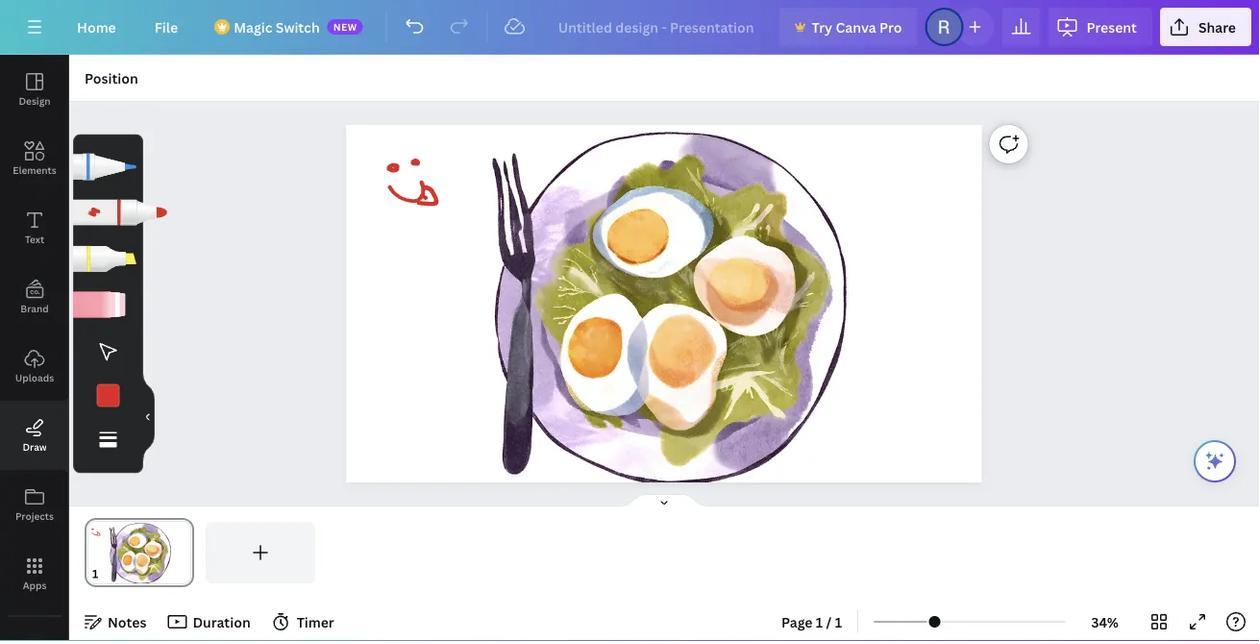 Task type: vqa. For each thing, say whether or not it's contained in the screenshot.
Top level navigation element
no



Task type: describe. For each thing, give the bounding box(es) containing it.
34% button
[[1074, 607, 1137, 638]]

timer button
[[266, 607, 342, 638]]

brand
[[20, 302, 49, 315]]

file button
[[139, 8, 193, 46]]

text
[[25, 233, 44, 246]]

try
[[812, 18, 833, 36]]

text button
[[0, 193, 69, 263]]

draw button
[[0, 401, 69, 470]]

present button
[[1049, 8, 1153, 46]]

uploads button
[[0, 332, 69, 401]]

page 1 image
[[85, 522, 194, 584]]

switch
[[276, 18, 320, 36]]

magic
[[234, 18, 273, 36]]

share
[[1199, 18, 1237, 36]]

/
[[827, 613, 832, 631]]

try canva pro button
[[780, 8, 918, 46]]

main menu bar
[[0, 0, 1260, 55]]

1 1 from the left
[[816, 613, 823, 631]]

side panel tab list
[[0, 55, 69, 641]]

brand button
[[0, 263, 69, 332]]

elements
[[13, 163, 56, 176]]

duration button
[[162, 607, 258, 638]]

2 1 from the left
[[835, 613, 842, 631]]

canva
[[836, 18, 877, 36]]

projects button
[[0, 470, 69, 539]]

share button
[[1161, 8, 1252, 46]]

design button
[[0, 55, 69, 124]]

apps
[[23, 579, 47, 592]]



Task type: locate. For each thing, give the bounding box(es) containing it.
magic switch
[[234, 18, 320, 36]]

try canva pro
[[812, 18, 902, 36]]

1
[[816, 613, 823, 631], [835, 613, 842, 631]]

pro
[[880, 18, 902, 36]]

projects
[[15, 510, 54, 523]]

34%
[[1092, 613, 1119, 631]]

notes
[[108, 613, 147, 631]]

file
[[155, 18, 178, 36]]

hide image
[[142, 371, 155, 463]]

0 horizontal spatial 1
[[816, 613, 823, 631]]

draw
[[23, 440, 47, 453]]

page 1 / 1
[[782, 613, 842, 631]]

home link
[[62, 8, 132, 46]]

hide pages image
[[618, 493, 711, 509]]

timer
[[297, 613, 334, 631]]

home
[[77, 18, 116, 36]]

1 horizontal spatial 1
[[835, 613, 842, 631]]

duration
[[193, 613, 251, 631]]

canva assistant image
[[1204, 450, 1227, 473]]

present
[[1087, 18, 1138, 36]]

notes button
[[77, 607, 154, 638]]

page
[[782, 613, 813, 631]]

elements button
[[0, 124, 69, 193]]

apps button
[[0, 539, 69, 609]]

position
[[85, 69, 138, 87]]

Page title text field
[[107, 564, 114, 584]]

Design title text field
[[543, 8, 772, 46]]

1 right /
[[835, 613, 842, 631]]

magic media image
[[0, 624, 69, 641]]

design
[[19, 94, 51, 107]]

1 left /
[[816, 613, 823, 631]]

position button
[[77, 63, 146, 93]]

uploads
[[15, 371, 54, 384]]

new
[[333, 20, 358, 33]]

#e7191f image
[[97, 384, 120, 407], [97, 384, 120, 407]]



